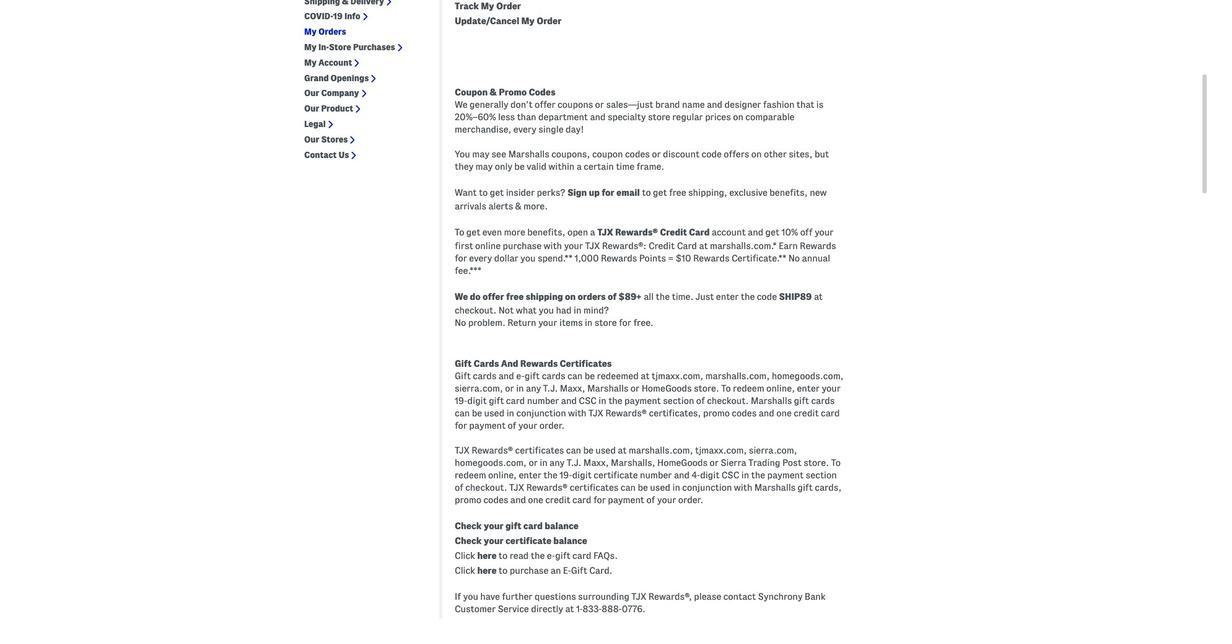 Task type: vqa. For each thing, say whether or not it's contained in the screenshot.
coupon
yes



Task type: locate. For each thing, give the bounding box(es) containing it.
benefits, left new
[[770, 188, 808, 198]]

card inside account and get 10% off your first online purchase with your tjx rewards®: credit card at marshalls.com.* earn rewards for every dollar you spend.** 1,000 rewards points = $10 rewards certificate.** no annual fee.***
[[677, 241, 697, 251]]

store down mind?
[[595, 318, 617, 328]]

you right if
[[463, 592, 478, 602]]

any
[[526, 384, 541, 394], [550, 458, 565, 468]]

0 vertical spatial you
[[521, 253, 536, 263]]

1 horizontal spatial section
[[806, 471, 837, 480]]

1 vertical spatial card
[[677, 241, 697, 251]]

0 vertical spatial credit
[[794, 409, 819, 418]]

0 vertical spatial check
[[455, 521, 482, 531]]

payment down post at the right of page
[[768, 471, 804, 480]]

1 vertical spatial redeem
[[455, 471, 486, 480]]

codes down checkout. marshalls
[[732, 409, 757, 418]]

0 vertical spatial with
[[544, 241, 562, 251]]

one down checkout. marshalls
[[777, 409, 792, 418]]

e-
[[516, 371, 525, 381], [547, 551, 555, 561]]

to
[[479, 188, 488, 198], [642, 188, 651, 198], [499, 551, 508, 561], [499, 566, 508, 576]]

0 vertical spatial maxx,
[[560, 384, 585, 394]]

one inside gift cards and rewards certificates gift cards and e-gift cards can be redeemed at tjmaxx.com, marshalls.com, homegoods.com, sierra.com, or in any t.j. maxx, marshalls or homegoods store. to redeem online, enter your 19-digit gift card number and csc in the payment section of checkout. marshalls gift cards can be used in conjunction with tjx rewards® certificates, promo codes and one credit card for payment of your order.
[[777, 409, 792, 418]]

used down 'sierra.com, or' on the left bottom of the page
[[484, 409, 505, 418]]

0 horizontal spatial section
[[663, 396, 694, 406]]

offer down codes
[[535, 100, 556, 110]]

frame.
[[637, 162, 665, 171]]

be
[[515, 162, 525, 171], [585, 371, 595, 381], [472, 409, 482, 418], [583, 446, 594, 456], [638, 483, 648, 493]]

my left in-
[[304, 42, 317, 52]]

orders
[[578, 292, 606, 302]]

1 vertical spatial homegoods
[[658, 458, 708, 468]]

that
[[797, 100, 815, 110]]

and down and
[[499, 371, 514, 381]]

gift left 'card.'
[[571, 566, 587, 576]]

t.j. left marshalls,
[[567, 458, 582, 468]]

credit inside gift cards and rewards certificates gift cards and e-gift cards can be redeemed at tjmaxx.com, marshalls.com, homegoods.com, sierra.com, or in any t.j. maxx, marshalls or homegoods store. to redeem online, enter your 19-digit gift card number and csc in the payment section of checkout. marshalls gift cards can be used in conjunction with tjx rewards® certificates, promo codes and one credit card for payment of your order.
[[794, 409, 819, 418]]

track my order update/cancel my order
[[455, 1, 562, 26]]

0 vertical spatial may
[[472, 149, 490, 159]]

get inside account and get 10% off your first online purchase with your tjx rewards®: credit card at marshalls.com.* earn rewards for every dollar you spend.** 1,000 rewards points = $10 rewards certificate.** no annual fee.***
[[766, 227, 780, 237]]

any inside tjx rewards® certificates can be used at marshalls.com, tjmaxx.com, sierra.com, homegoods.com, or in any t.j. maxx, marshalls, homegoods or sierra trading post store. to redeem online, enter the 19-digit certificate number and 4-digit csc in the payment section of checkout. tjx rewards® certificates can be used in conjunction with marshalls gift cards, promo codes and one credit card for payment of your order.
[[550, 458, 565, 468]]

we inside coupon & promo codes we generally don't offer coupons or sales—just brand name and designer fashion that is 20%–60% less than department and specialty store regular prices on comparable merchandise, every single day!
[[455, 100, 468, 110]]

payment
[[625, 396, 661, 406], [469, 421, 506, 431], [768, 471, 804, 480], [608, 495, 645, 505]]

credit inside account and get 10% off your first online purchase with your tjx rewards®: credit card at marshalls.com.* earn rewards for every dollar you spend.** 1,000 rewards points = $10 rewards certificate.** no annual fee.***
[[649, 241, 675, 251]]

1 click from the top
[[455, 551, 475, 561]]

no down earn
[[789, 253, 800, 263]]

tjx down homegoods.com, or
[[509, 483, 524, 493]]

want
[[455, 188, 477, 198]]

1 vertical spatial certificates
[[570, 483, 619, 493]]

enter down homegoods.com,
[[797, 384, 820, 394]]

1 vertical spatial &
[[515, 201, 522, 211]]

at inside at checkout. not what you had in mind? no problem. return your items in store for free.
[[814, 292, 823, 302]]

used up marshalls,
[[596, 446, 616, 456]]

for inside account and get 10% off your first online purchase with your tjx rewards®: credit card at marshalls.com.* earn rewards for every dollar you spend.** 1,000 rewards points = $10 rewards certificate.** no annual fee.***
[[455, 253, 467, 263]]

card left account
[[689, 227, 710, 237]]

our product link
[[304, 104, 353, 114]]

get
[[490, 188, 504, 198], [653, 188, 667, 198], [467, 227, 481, 237], [766, 227, 780, 237]]

in-
[[319, 42, 329, 52]]

1 horizontal spatial no
[[789, 253, 800, 263]]

with up spend.**
[[544, 241, 562, 251]]

0 horizontal spatial certificate
[[506, 536, 552, 546]]

homegoods up certificates, in the bottom of the page
[[642, 384, 692, 394]]

promo inside gift cards and rewards certificates gift cards and e-gift cards can be redeemed at tjmaxx.com, marshalls.com, homegoods.com, sierra.com, or in any t.j. maxx, marshalls or homegoods store. to redeem online, enter your 19-digit gift card number and csc in the payment section of checkout. marshalls gift cards can be used in conjunction with tjx rewards® certificates, promo codes and one credit card for payment of your order.
[[703, 409, 730, 418]]

your inside at checkout. not what you had in mind? no problem. return your items in store for free.
[[539, 318, 557, 328]]

0 horizontal spatial promo
[[455, 495, 482, 505]]

coupons
[[558, 100, 593, 110]]

comparable
[[746, 112, 795, 122]]

1 vertical spatial credit
[[546, 495, 571, 505]]

e-
[[563, 566, 571, 576]]

credit up points
[[649, 241, 675, 251]]

0 horizontal spatial order.
[[540, 421, 565, 431]]

checkout.
[[455, 305, 497, 315], [466, 483, 507, 493]]

every inside account and get 10% off your first online purchase with your tjx rewards®: credit card at marshalls.com.* earn rewards for every dollar you spend.** 1,000 rewards points = $10 rewards certificate.** no annual fee.***
[[469, 253, 492, 263]]

0 horizontal spatial t.j.
[[543, 384, 558, 394]]

can
[[568, 371, 583, 381], [455, 409, 470, 418], [566, 446, 581, 456], [621, 483, 636, 493]]

2 horizontal spatial you
[[539, 305, 554, 315]]

certificate inside the check your gift card balance check your certificate balance click here to read the e-gift card faqs. click here to purchase an e-gift card.
[[506, 536, 552, 546]]

0 horizontal spatial store.
[[694, 384, 719, 394]]

0 vertical spatial on
[[733, 112, 744, 122]]

rewards® down marshalls
[[606, 409, 647, 418]]

1 vertical spatial any
[[550, 458, 565, 468]]

1 we from the top
[[455, 100, 468, 110]]

codes up check your gift card balance link
[[484, 495, 508, 505]]

codes
[[625, 149, 650, 159], [732, 409, 757, 418], [484, 495, 508, 505]]

for inside at checkout. not what you had in mind? no problem. return your items in store for free.
[[619, 318, 632, 328]]

spend.**
[[538, 253, 573, 263]]

update/cancel
[[455, 16, 519, 26]]

0 horizontal spatial credit
[[546, 495, 571, 505]]

order. inside gift cards and rewards certificates gift cards and e-gift cards can be redeemed at tjmaxx.com, marshalls.com, homegoods.com, sierra.com, or in any t.j. maxx, marshalls or homegoods store. to redeem online, enter your 19-digit gift card number and csc in the payment section of checkout. marshalls gift cards can be used in conjunction with tjx rewards® certificates, promo codes and one credit card for payment of your order.
[[540, 421, 565, 431]]

promo down checkout. marshalls
[[703, 409, 730, 418]]

no inside at checkout. not what you had in mind? no problem. return your items in store for free.
[[455, 318, 466, 328]]

track my order link
[[455, 1, 521, 11]]

1 vertical spatial our
[[304, 104, 319, 114]]

2 horizontal spatial digit
[[700, 471, 720, 480]]

online,
[[767, 384, 795, 394], [488, 471, 517, 480]]

0 horizontal spatial marshalls.com,
[[629, 446, 693, 456]]

0 vertical spatial benefits,
[[770, 188, 808, 198]]

1 vertical spatial purchase
[[510, 566, 549, 576]]

1 horizontal spatial store
[[648, 112, 670, 122]]

stores
[[321, 134, 348, 144]]

for inside tjx rewards® certificates can be used at marshalls.com, tjmaxx.com, sierra.com, homegoods.com, or in any t.j. maxx, marshalls, homegoods or sierra trading post store. to redeem online, enter the 19-digit certificate number and 4-digit csc in the payment section of checkout. tjx rewards® certificates can be used in conjunction with marshalls gift cards, promo codes and one credit card for payment of your order.
[[594, 495, 606, 505]]

section inside tjx rewards® certificates can be used at marshalls.com, tjmaxx.com, sierra.com, homegoods.com, or in any t.j. maxx, marshalls, homegoods or sierra trading post store. to redeem online, enter the 19-digit certificate number and 4-digit csc in the payment section of checkout. tjx rewards® certificates can be used in conjunction with marshalls gift cards, promo codes and one credit card for payment of your order.
[[806, 471, 837, 480]]

get up alerts
[[490, 188, 504, 198]]

1 vertical spatial 19-
[[560, 471, 573, 480]]

1 horizontal spatial certificate
[[594, 471, 638, 480]]

one inside tjx rewards® certificates can be used at marshalls.com, tjmaxx.com, sierra.com, homegoods.com, or in any t.j. maxx, marshalls, homegoods or sierra trading post store. to redeem online, enter the 19-digit certificate number and 4-digit csc in the payment section of checkout. tjx rewards® certificates can be used in conjunction with marshalls gift cards, promo codes and one credit card for payment of your order.
[[528, 495, 543, 505]]

enter down homegoods.com, or
[[519, 471, 542, 480]]

check your gift card balance link
[[455, 521, 579, 531]]

have
[[480, 592, 500, 602]]

1 horizontal spatial one
[[777, 409, 792, 418]]

credit
[[794, 409, 819, 418], [546, 495, 571, 505]]

at right ship89
[[814, 292, 823, 302]]

store. right post at the right of page
[[804, 458, 829, 468]]

at left marshalls.com.*
[[699, 241, 708, 251]]

checkout. marshalls
[[707, 396, 792, 406]]

covid-19 info my orders my in-store purchases my account grand openings our company our product legal our stores contact us
[[304, 11, 395, 160]]

certificates down marshalls,
[[570, 483, 619, 493]]

arrivals
[[455, 201, 486, 211]]

e- down and
[[516, 371, 525, 381]]

gift down return
[[525, 371, 540, 381]]

any right homegoods.com, or
[[550, 458, 565, 468]]

conjunction inside tjx rewards® certificates can be used at marshalls.com, tjmaxx.com, sierra.com, homegoods.com, or in any t.j. maxx, marshalls, homegoods or sierra trading post store. to redeem online, enter the 19-digit certificate number and 4-digit csc in the payment section of checkout. tjx rewards® certificates can be used in conjunction with marshalls gift cards, promo codes and one credit card for payment of your order.
[[682, 483, 732, 493]]

2 horizontal spatial codes
[[732, 409, 757, 418]]

$10
[[676, 253, 691, 263]]

& down insider
[[515, 201, 522, 211]]

time.
[[672, 292, 694, 302]]

store
[[329, 42, 351, 52]]

of down marshalls,
[[647, 495, 655, 505]]

tjmaxx.com, up certificates, in the bottom of the page
[[652, 371, 704, 381]]

balance up check your certificate balance link
[[545, 521, 579, 531]]

our up legal
[[304, 104, 319, 114]]

gift inside tjx rewards® certificates can be used at marshalls.com, tjmaxx.com, sierra.com, homegoods.com, or in any t.j. maxx, marshalls, homegoods or sierra trading post store. to redeem online, enter the 19-digit certificate number and 4-digit csc in the payment section of checkout. tjx rewards® certificates can be used in conjunction with marshalls gift cards, promo codes and one credit card for payment of your order.
[[798, 483, 813, 493]]

store inside at checkout. not what you had in mind? no problem. return your items in store for free.
[[595, 318, 617, 328]]

1 horizontal spatial order
[[537, 16, 562, 26]]

conjunction down 4- on the right of the page
[[682, 483, 732, 493]]

0 vertical spatial checkout.
[[455, 305, 497, 315]]

and down certificates
[[561, 396, 577, 406]]

and
[[707, 100, 723, 110], [590, 112, 606, 122], [748, 227, 764, 237], [499, 371, 514, 381], [561, 396, 577, 406], [759, 409, 775, 418], [674, 471, 690, 480], [510, 495, 526, 505]]

at inside gift cards and rewards certificates gift cards and e-gift cards can be redeemed at tjmaxx.com, marshalls.com, homegoods.com, sierra.com, or in any t.j. maxx, marshalls or homegoods store. to redeem online, enter your 19-digit gift card number and csc in the payment section of checkout. marshalls gift cards can be used in conjunction with tjx rewards® certificates, promo codes and one credit card for payment of your order.
[[641, 371, 650, 381]]

tjmaxx.com, up sierra
[[695, 446, 747, 456]]

1 vertical spatial on
[[752, 149, 762, 159]]

up
[[589, 188, 600, 198]]

gift
[[525, 371, 540, 381], [489, 396, 504, 406], [794, 396, 809, 406], [798, 483, 813, 493], [506, 521, 522, 531], [555, 551, 571, 561]]

here link
[[478, 551, 497, 561], [478, 566, 497, 576]]

check up check your certificate balance link
[[455, 521, 482, 531]]

t.j. left marshalls
[[543, 384, 558, 394]]

credit
[[660, 227, 687, 237], [649, 241, 675, 251]]

section up certificates, in the bottom of the page
[[663, 396, 694, 406]]

1 horizontal spatial csc
[[722, 471, 740, 480]]

gift left cards,
[[798, 483, 813, 493]]

the inside the check your gift card balance check your certificate balance click here to read the e-gift card faqs. click here to purchase an e-gift card.
[[531, 551, 545, 561]]

or down the "redeemed"
[[631, 384, 640, 394]]

1 vertical spatial no
[[455, 318, 466, 328]]

exclusive
[[730, 188, 768, 198]]

0 horizontal spatial one
[[528, 495, 543, 505]]

checkout. down homegoods.com, or
[[466, 483, 507, 493]]

code left the offers
[[702, 149, 722, 159]]

redeem up checkout. marshalls
[[733, 384, 765, 394]]

1 check from the top
[[455, 521, 482, 531]]

2 our from the top
[[304, 104, 319, 114]]

or inside you may see marshalls coupons, coupon codes or discount code offers on other sites, but they may only be valid within a certain time frame.
[[652, 149, 661, 159]]

every down than
[[514, 124, 537, 134]]

0 vertical spatial certificate
[[594, 471, 638, 480]]

&
[[490, 87, 497, 97], [515, 201, 522, 211]]

2 vertical spatial our
[[304, 134, 319, 144]]

store inside coupon & promo codes we generally don't offer coupons or sales—just brand name and designer fashion that is 20%–60% less than department and specialty store regular prices on comparable merchandise, every single day!
[[648, 112, 670, 122]]

other
[[764, 149, 787, 159]]

0 horizontal spatial enter
[[519, 471, 542, 480]]

gift
[[455, 359, 472, 369], [455, 371, 471, 381], [571, 566, 587, 576]]

10%
[[782, 227, 798, 237]]

on up "had"
[[565, 292, 576, 302]]

here link left read
[[478, 551, 497, 561]]

1 horizontal spatial to
[[722, 384, 731, 394]]

tjx inside account and get 10% off your first online purchase with your tjx rewards®: credit card at marshalls.com.* earn rewards for every dollar you spend.** 1,000 rewards points = $10 rewards certificate.** no annual fee.***
[[585, 241, 600, 251]]

at right the "redeemed"
[[641, 371, 650, 381]]

with
[[544, 241, 562, 251], [568, 409, 587, 418]]

purchase down more
[[503, 241, 542, 251]]

codes inside you may see marshalls coupons, coupon codes or discount code offers on other sites, but they may only be valid within a certain time frame.
[[625, 149, 650, 159]]

my up update/cancel
[[481, 1, 494, 11]]

homegoods up 4- on the right of the page
[[658, 458, 708, 468]]

one up check your gift card balance link
[[528, 495, 543, 505]]

rewards® up check your gift card balance link
[[526, 483, 568, 493]]

0776.
[[622, 604, 646, 614]]

to right email
[[642, 188, 651, 198]]

1 vertical spatial balance
[[554, 536, 587, 546]]

0 vertical spatial a
[[577, 162, 582, 171]]

digit inside gift cards and rewards certificates gift cards and e-gift cards can be redeemed at tjmaxx.com, marshalls.com, homegoods.com, sierra.com, or in any t.j. maxx, marshalls or homegoods store. to redeem online, enter your 19-digit gift card number and csc in the payment section of checkout. marshalls gift cards can be used in conjunction with tjx rewards® certificates, promo codes and one credit card for payment of your order.
[[468, 396, 487, 406]]

1 vertical spatial store
[[595, 318, 617, 328]]

directly
[[531, 604, 563, 614]]

codes inside gift cards and rewards certificates gift cards and e-gift cards can be redeemed at tjmaxx.com, marshalls.com, homegoods.com, sierra.com, or in any t.j. maxx, marshalls or homegoods store. to redeem online, enter your 19-digit gift card number and csc in the payment section of checkout. marshalls gift cards can be used in conjunction with tjx rewards® certificates, promo codes and one credit card for payment of your order.
[[732, 409, 757, 418]]

codes inside tjx rewards® certificates can be used at marshalls.com, tjmaxx.com, sierra.com, homegoods.com, or in any t.j. maxx, marshalls, homegoods or sierra trading post store. to redeem online, enter the 19-digit certificate number and 4-digit csc in the payment section of checkout. tjx rewards® certificates can be used in conjunction with marshalls gift cards, promo codes and one credit card for payment of your order.
[[484, 495, 508, 505]]

0 vertical spatial store.
[[694, 384, 719, 394]]

you inside if you have further questions surrounding tjx rewards®, please contact synchrony bank customer service directly at 1-833-888-0776.
[[463, 592, 478, 602]]

& inside to get free shipping, exclusive benefits, new arrivals alerts & more.
[[515, 201, 522, 211]]

rewards
[[800, 241, 836, 251], [601, 253, 637, 263], [693, 253, 730, 263], [520, 359, 558, 369]]

time
[[616, 162, 635, 171]]

at inside tjx rewards® certificates can be used at marshalls.com, tjmaxx.com, sierra.com, homegoods.com, or in any t.j. maxx, marshalls, homegoods or sierra trading post store. to redeem online, enter the 19-digit certificate number and 4-digit csc in the payment section of checkout. tjx rewards® certificates can be used in conjunction with marshalls gift cards, promo codes and one credit card for payment of your order.
[[618, 446, 627, 456]]

2 here link from the top
[[478, 566, 497, 576]]

to inside gift cards and rewards certificates gift cards and e-gift cards can be redeemed at tjmaxx.com, marshalls.com, homegoods.com, sierra.com, or in any t.j. maxx, marshalls or homegoods store. to redeem online, enter your 19-digit gift card number and csc in the payment section of checkout. marshalls gift cards can be used in conjunction with tjx rewards® certificates, promo codes and one credit card for payment of your order.
[[722, 384, 731, 394]]

service
[[498, 604, 529, 614]]

csc down marshalls
[[579, 396, 597, 406]]

our down grand
[[304, 88, 319, 98]]

to up have
[[499, 566, 508, 576]]

1 vertical spatial offer
[[483, 292, 504, 302]]

0 horizontal spatial with
[[544, 241, 562, 251]]

3 our from the top
[[304, 134, 319, 144]]

1 vertical spatial certificate
[[506, 536, 552, 546]]

and
[[501, 359, 518, 369]]

1 vertical spatial online,
[[488, 471, 517, 480]]

enter inside tjx rewards® certificates can be used at marshalls.com, tjmaxx.com, sierra.com, homegoods.com, or in any t.j. maxx, marshalls, homegoods or sierra trading post store. to redeem online, enter the 19-digit certificate number and 4-digit csc in the payment section of checkout. tjx rewards® certificates can be used in conjunction with marshalls gift cards, promo codes and one credit card for payment of your order.
[[519, 471, 542, 480]]

code inside you may see marshalls coupons, coupon codes or discount code offers on other sites, but they may only be valid within a certain time frame.
[[702, 149, 722, 159]]

1 here from the top
[[478, 551, 497, 561]]

the right read
[[531, 551, 545, 561]]

shipping
[[526, 292, 563, 302]]

check down check your gift card balance link
[[455, 536, 482, 546]]

1 vertical spatial t.j.
[[567, 458, 582, 468]]

0 vertical spatial 19-
[[455, 396, 468, 406]]

a right open
[[590, 227, 595, 237]]

used inside gift cards and rewards certificates gift cards and e-gift cards can be redeemed at tjmaxx.com, marshalls.com, homegoods.com, sierra.com, or in any t.j. maxx, marshalls or homegoods store. to redeem online, enter your 19-digit gift card number and csc in the payment section of checkout. marshalls gift cards can be used in conjunction with tjx rewards® certificates, promo codes and one credit card for payment of your order.
[[484, 409, 505, 418]]

1 vertical spatial credit
[[649, 241, 675, 251]]

tjx up homegoods.com, or
[[455, 446, 470, 456]]

credit down homegoods.com,
[[794, 409, 819, 418]]

online, down homegoods.com,
[[767, 384, 795, 394]]

on inside coupon & promo codes we generally don't offer coupons or sales—just brand name and designer fashion that is 20%–60% less than department and specialty store regular prices on comparable merchandise, every single day!
[[733, 112, 744, 122]]

my in-store purchases link
[[304, 42, 395, 53]]

gift left cards
[[455, 359, 472, 369]]

certificates up homegoods.com, or
[[515, 446, 564, 456]]

promo inside tjx rewards® certificates can be used at marshalls.com, tjmaxx.com, sierra.com, homegoods.com, or in any t.j. maxx, marshalls, homegoods or sierra trading post store. to redeem online, enter the 19-digit certificate number and 4-digit csc in the payment section of checkout. tjx rewards® certificates can be used in conjunction with marshalls gift cards, promo codes and one credit card for payment of your order.
[[455, 495, 482, 505]]

redeem down homegoods.com, or
[[455, 471, 486, 480]]

1 vertical spatial used
[[596, 446, 616, 456]]

0 vertical spatial credit
[[660, 227, 687, 237]]

cards,
[[815, 483, 842, 493]]

0 horizontal spatial codes
[[484, 495, 508, 505]]

and left 4- on the right of the page
[[674, 471, 690, 480]]

tjmaxx.com, inside gift cards and rewards certificates gift cards and e-gift cards can be redeemed at tjmaxx.com, marshalls.com, homegoods.com, sierra.com, or in any t.j. maxx, marshalls or homegoods store. to redeem online, enter your 19-digit gift card number and csc in the payment section of checkout. marshalls gift cards can be used in conjunction with tjx rewards® certificates, promo codes and one credit card for payment of your order.
[[652, 371, 704, 381]]

brand
[[656, 100, 680, 110]]

on
[[733, 112, 744, 122], [752, 149, 762, 159], [565, 292, 576, 302]]

tjmaxx.com, inside tjx rewards® certificates can be used at marshalls.com, tjmaxx.com, sierra.com, homegoods.com, or in any t.j. maxx, marshalls, homegoods or sierra trading post store. to redeem online, enter the 19-digit certificate number and 4-digit csc in the payment section of checkout. tjx rewards® certificates can be used in conjunction with marshalls gift cards, promo codes and one credit card for payment of your order.
[[695, 446, 747, 456]]

on left other at the top right of page
[[752, 149, 762, 159]]

number inside tjx rewards® certificates can be used at marshalls.com, tjmaxx.com, sierra.com, homegoods.com, or in any t.j. maxx, marshalls, homegoods or sierra trading post store. to redeem online, enter the 19-digit certificate number and 4-digit csc in the payment section of checkout. tjx rewards® certificates can be used in conjunction with marshalls gift cards, promo codes and one credit card for payment of your order.
[[640, 471, 672, 480]]

0 vertical spatial free
[[669, 188, 686, 198]]

1 vertical spatial you
[[539, 305, 554, 315]]

19- inside gift cards and rewards certificates gift cards and e-gift cards can be redeemed at tjmaxx.com, marshalls.com, homegoods.com, sierra.com, or in any t.j. maxx, marshalls or homegoods store. to redeem online, enter your 19-digit gift card number and csc in the payment section of checkout. marshalls gift cards can be used in conjunction with tjx rewards® certificates, promo codes and one credit card for payment of your order.
[[455, 396, 468, 406]]

0 vertical spatial offer
[[535, 100, 556, 110]]

here left read
[[478, 551, 497, 561]]

generally
[[470, 100, 508, 110]]

checkout. inside at checkout. not what you had in mind? no problem. return your items in store for free.
[[455, 305, 497, 315]]

and up marshalls.com.*
[[748, 227, 764, 237]]

sign up for email link
[[568, 188, 640, 198]]

contact
[[304, 150, 337, 160]]

0 horizontal spatial a
[[577, 162, 582, 171]]

1 horizontal spatial &
[[515, 201, 522, 211]]

contact us link
[[304, 150, 349, 160]]

0 horizontal spatial to
[[455, 227, 464, 237]]

rewards® inside gift cards and rewards certificates gift cards and e-gift cards can be redeemed at tjmaxx.com, marshalls.com, homegoods.com, sierra.com, or in any t.j. maxx, marshalls or homegoods store. to redeem online, enter your 19-digit gift card number and csc in the payment section of checkout. marshalls gift cards can be used in conjunction with tjx rewards® certificates, promo codes and one credit card for payment of your order.
[[606, 409, 647, 418]]

certain
[[584, 162, 614, 171]]

promo
[[499, 87, 527, 97]]

on down designer
[[733, 112, 744, 122]]

do
[[470, 292, 481, 302]]

rewards inside gift cards and rewards certificates gift cards and e-gift cards can be redeemed at tjmaxx.com, marshalls.com, homegoods.com, sierra.com, or in any t.j. maxx, marshalls or homegoods store. to redeem online, enter your 19-digit gift card number and csc in the payment section of checkout. marshalls gift cards can be used in conjunction with tjx rewards® certificates, promo codes and one credit card for payment of your order.
[[520, 359, 558, 369]]

1 horizontal spatial enter
[[716, 292, 739, 302]]

conjunction down and
[[517, 409, 566, 418]]

for left free. at the bottom
[[619, 318, 632, 328]]

19-
[[455, 396, 468, 406], [560, 471, 573, 480]]

1 vertical spatial order
[[537, 16, 562, 26]]

but
[[815, 149, 829, 159]]

the inside gift cards and rewards certificates gift cards and e-gift cards can be redeemed at tjmaxx.com, marshalls.com, homegoods.com, sierra.com, or in any t.j. maxx, marshalls or homegoods store. to redeem online, enter your 19-digit gift card number and csc in the payment section of checkout. marshalls gift cards can be used in conjunction with tjx rewards® certificates, promo codes and one credit card for payment of your order.
[[609, 396, 623, 406]]

0 vertical spatial one
[[777, 409, 792, 418]]

store. inside gift cards and rewards certificates gift cards and e-gift cards can be redeemed at tjmaxx.com, marshalls.com, homegoods.com, sierra.com, or in any t.j. maxx, marshalls or homegoods store. to redeem online, enter your 19-digit gift card number and csc in the payment section of checkout. marshalls gift cards can be used in conjunction with tjx rewards® certificates, promo codes and one credit card for payment of your order.
[[694, 384, 719, 394]]

20%–60%
[[455, 112, 496, 122]]

0 horizontal spatial every
[[469, 253, 492, 263]]

1 horizontal spatial promo
[[703, 409, 730, 418]]

e- up the an
[[547, 551, 555, 561]]

0 vertical spatial conjunction
[[517, 409, 566, 418]]

cards up 'sierra.com, or' on the left bottom of the page
[[473, 371, 497, 381]]

if
[[455, 592, 461, 602]]

0 vertical spatial redeem
[[733, 384, 765, 394]]

all
[[644, 292, 654, 302]]

want to get insider perks? sign up for email
[[455, 188, 640, 198]]

please
[[694, 592, 722, 602]]

2 vertical spatial gift
[[571, 566, 587, 576]]

name
[[682, 100, 705, 110]]

here link up have
[[478, 566, 497, 576]]

0 vertical spatial purchase
[[503, 241, 542, 251]]

or right coupons
[[595, 100, 604, 110]]

discount
[[663, 149, 700, 159]]

order. inside tjx rewards® certificates can be used at marshalls.com, tjmaxx.com, sierra.com, homegoods.com, or in any t.j. maxx, marshalls, homegoods or sierra trading post store. to redeem online, enter the 19-digit certificate number and 4-digit csc in the payment section of checkout. tjx rewards® certificates can be used in conjunction with marshalls gift cards, promo codes and one credit card for payment of your order.
[[678, 495, 704, 505]]

benefits, inside to get free shipping, exclusive benefits, new arrivals alerts & more.
[[770, 188, 808, 198]]

0 horizontal spatial redeem
[[455, 471, 486, 480]]

for up the faqs.
[[594, 495, 606, 505]]

1,000
[[575, 253, 599, 263]]

tjx
[[598, 227, 613, 237], [585, 241, 600, 251], [589, 409, 604, 418], [455, 446, 470, 456], [509, 483, 524, 493], [632, 592, 647, 602]]

card inside tjx rewards® certificates can be used at marshalls.com, tjmaxx.com, sierra.com, homegoods.com, or in any t.j. maxx, marshalls, homegoods or sierra trading post store. to redeem online, enter the 19-digit certificate number and 4-digit csc in the payment section of checkout. tjx rewards® certificates can be used in conjunction with marshalls gift cards, promo codes and one credit card for payment of your order.
[[573, 495, 592, 505]]

1 vertical spatial with
[[568, 409, 587, 418]]

2 vertical spatial you
[[463, 592, 478, 602]]

tjmaxx.com,
[[652, 371, 704, 381], [695, 446, 747, 456]]

1 vertical spatial free
[[506, 292, 524, 302]]

e- inside the check your gift card balance check your certificate balance click here to read the e-gift card faqs. click here to purchase an e-gift card.
[[547, 551, 555, 561]]

online, inside gift cards and rewards certificates gift cards and e-gift cards can be redeemed at tjmaxx.com, marshalls.com, homegoods.com, sierra.com, or in any t.j. maxx, marshalls or homegoods store. to redeem online, enter your 19-digit gift card number and csc in the payment section of checkout. marshalls gift cards can be used in conjunction with tjx rewards® certificates, promo codes and one credit card for payment of your order.
[[767, 384, 795, 394]]

balance
[[545, 521, 579, 531], [554, 536, 587, 546]]

1 vertical spatial a
[[590, 227, 595, 237]]

every
[[514, 124, 537, 134], [469, 253, 492, 263]]

conjunction inside gift cards and rewards certificates gift cards and e-gift cards can be redeemed at tjmaxx.com, marshalls.com, homegoods.com, sierra.com, or in any t.j. maxx, marshalls or homegoods store. to redeem online, enter your 19-digit gift card number and csc in the payment section of checkout. marshalls gift cards can be used in conjunction with tjx rewards® certificates, promo codes and one credit card for payment of your order.
[[517, 409, 566, 418]]

1 horizontal spatial conjunction
[[682, 483, 732, 493]]

0 vertical spatial &
[[490, 87, 497, 97]]

the down marshalls
[[609, 396, 623, 406]]

19- inside tjx rewards® certificates can be used at marshalls.com, tjmaxx.com, sierra.com, homegoods.com, or in any t.j. maxx, marshalls, homegoods or sierra trading post store. to redeem online, enter the 19-digit certificate number and 4-digit csc in the payment section of checkout. tjx rewards® certificates can be used in conjunction with marshalls gift cards, promo codes and one credit card for payment of your order.
[[560, 471, 573, 480]]

just
[[696, 292, 714, 302]]

1 vertical spatial number
[[640, 471, 672, 480]]

be inside you may see marshalls coupons, coupon codes or discount code offers on other sites, but they may only be valid within a certain time frame.
[[515, 162, 525, 171]]

purchase down read
[[510, 566, 549, 576]]

certificates
[[515, 446, 564, 456], [570, 483, 619, 493]]

open
[[568, 227, 588, 237]]

0 horizontal spatial conjunction
[[517, 409, 566, 418]]

no
[[789, 253, 800, 263], [455, 318, 466, 328]]

get down frame.
[[653, 188, 667, 198]]

coupons,
[[552, 149, 590, 159]]

1 vertical spatial conjunction
[[682, 483, 732, 493]]

2 horizontal spatial to
[[831, 458, 841, 468]]

you down we do offer free shipping on orders of $89+ link at the top of page
[[539, 305, 554, 315]]

or inside tjx rewards® certificates can be used at marshalls.com, tjmaxx.com, sierra.com, homegoods.com, or in any t.j. maxx, marshalls, homegoods or sierra trading post store. to redeem online, enter the 19-digit certificate number and 4-digit csc in the payment section of checkout. tjx rewards® certificates can be used in conjunction with marshalls gift cards, promo codes and one credit card for payment of your order.
[[710, 458, 719, 468]]

0 vertical spatial homegoods
[[642, 384, 692, 394]]

to inside to get free shipping, exclusive benefits, new arrivals alerts & more.
[[642, 188, 651, 198]]

or left sierra
[[710, 458, 719, 468]]

rewards®
[[615, 227, 658, 237], [606, 409, 647, 418], [472, 446, 513, 456], [526, 483, 568, 493]]

rewards right and
[[520, 359, 558, 369]]

your inside tjx rewards® certificates can be used at marshalls.com, tjmaxx.com, sierra.com, homegoods.com, or in any t.j. maxx, marshalls, homegoods or sierra trading post store. to redeem online, enter the 19-digit certificate number and 4-digit csc in the payment section of checkout. tjx rewards® certificates can be used in conjunction with marshalls gift cards, promo codes and one credit card for payment of your order.
[[657, 495, 676, 505]]

0 vertical spatial t.j.
[[543, 384, 558, 394]]

0 horizontal spatial digit
[[468, 396, 487, 406]]

0 horizontal spatial e-
[[516, 371, 525, 381]]

online, down homegoods.com, or
[[488, 471, 517, 480]]

t.j.
[[543, 384, 558, 394], [567, 458, 582, 468]]

with inside gift cards and rewards certificates gift cards and e-gift cards can be redeemed at tjmaxx.com, marshalls.com, homegoods.com, sierra.com, or in any t.j. maxx, marshalls or homegoods store. to redeem online, enter your 19-digit gift card number and csc in the payment section of checkout. marshalls gift cards can be used in conjunction with tjx rewards® certificates, promo codes and one credit card for payment of your order.
[[568, 409, 587, 418]]

0 vertical spatial click
[[455, 551, 475, 561]]

my
[[481, 1, 494, 11], [521, 16, 535, 26], [304, 27, 317, 37], [304, 42, 317, 52], [304, 57, 317, 67]]

0 horizontal spatial store
[[595, 318, 617, 328]]

1 horizontal spatial e-
[[547, 551, 555, 561]]

account and get 10% off your first online purchase with your tjx rewards®: credit card at marshalls.com.* earn rewards for every dollar you spend.** 1,000 rewards points = $10 rewards certificate.** no annual fee.***
[[455, 227, 836, 276]]



Task type: describe. For each thing, give the bounding box(es) containing it.
update/cancel my order link
[[455, 16, 562, 26]]

new
[[810, 188, 827, 198]]

contact
[[724, 592, 756, 602]]

marshalls.com, inside tjx rewards® certificates can be used at marshalls.com, tjmaxx.com, sierra.com, homegoods.com, or in any t.j. maxx, marshalls, homegoods or sierra trading post store. to redeem online, enter the 19-digit certificate number and 4-digit csc in the payment section of checkout. tjx rewards® certificates can be used in conjunction with marshalls gift cards, promo codes and one credit card for payment of your order.
[[629, 446, 693, 456]]

2 check from the top
[[455, 536, 482, 546]]

1 vertical spatial benefits,
[[528, 227, 566, 237]]

purchase inside account and get 10% off your first online purchase with your tjx rewards®: credit card at marshalls.com.* earn rewards for every dollar you spend.** 1,000 rewards points = $10 rewards certificate.** no annual fee.***
[[503, 241, 542, 251]]

1 our from the top
[[304, 88, 319, 98]]

return
[[508, 318, 536, 328]]

at checkout. not what you had in mind? no problem. return your items in store for free.
[[455, 292, 823, 328]]

rewards® up rewards®:
[[615, 227, 658, 237]]

us
[[339, 150, 349, 160]]

faqs.
[[594, 551, 618, 561]]

0 horizontal spatial cards
[[473, 371, 497, 381]]

2 horizontal spatial used
[[650, 483, 671, 493]]

maxx, inside gift cards and rewards certificates gift cards and e-gift cards can be redeemed at tjmaxx.com, marshalls.com, homegoods.com, sierra.com, or in any t.j. maxx, marshalls or homegoods store. to redeem online, enter your 19-digit gift card number and csc in the payment section of checkout. marshalls gift cards can be used in conjunction with tjx rewards® certificates, promo codes and one credit card for payment of your order.
[[560, 384, 585, 394]]

the up check your gift card balance link
[[544, 471, 558, 480]]

gift up check your certificate balance link
[[506, 521, 522, 531]]

to get even more benefits, open a tjx rewards® credit card
[[455, 227, 710, 237]]

perks?
[[537, 188, 565, 198]]

tjx up rewards®:
[[598, 227, 613, 237]]

fee.***
[[455, 266, 482, 276]]

0 vertical spatial order
[[496, 1, 521, 11]]

gift inside the check your gift card balance check your certificate balance click here to read the e-gift card faqs. click here to purchase an e-gift card.
[[571, 566, 587, 576]]

t.j. inside gift cards and rewards certificates gift cards and e-gift cards can be redeemed at tjmaxx.com, marshalls.com, homegoods.com, sierra.com, or in any t.j. maxx, marshalls or homegoods store. to redeem online, enter your 19-digit gift card number and csc in the payment section of checkout. marshalls gift cards can be used in conjunction with tjx rewards® certificates, promo codes and one credit card for payment of your order.
[[543, 384, 558, 394]]

gift cards and rewards certificates gift cards and e-gift cards can be redeemed at tjmaxx.com, marshalls.com, homegoods.com, sierra.com, or in any t.j. maxx, marshalls or homegoods store. to redeem online, enter your 19-digit gift card number and csc in the payment section of checkout. marshalls gift cards can be used in conjunction with tjx rewards® certificates, promo codes and one credit card for payment of your order.
[[455, 359, 844, 431]]

they
[[455, 162, 474, 171]]

tjx rewards® certificates can be used at marshalls.com, tjmaxx.com, sierra.com, homegoods.com, or in any t.j. maxx, marshalls, homegoods or sierra trading post store. to redeem online, enter the 19-digit certificate number and 4-digit csc in the payment section of checkout. tjx rewards® certificates can be used in conjunction with marshalls gift cards, promo codes and one credit card for payment of your order.
[[455, 446, 842, 505]]

specialty
[[608, 112, 646, 122]]

and up 'prices'
[[707, 100, 723, 110]]

certificates,
[[649, 409, 701, 418]]

tjx rewards® credit card link
[[598, 227, 710, 237]]

t.j. inside tjx rewards® certificates can be used at marshalls.com, tjmaxx.com, sierra.com, homegoods.com, or in any t.j. maxx, marshalls, homegoods or sierra trading post store. to redeem online, enter the 19-digit certificate number and 4-digit csc in the payment section of checkout. tjx rewards® certificates can be used in conjunction with marshalls gift cards, promo codes and one credit card for payment of your order.
[[567, 458, 582, 468]]

read
[[510, 551, 529, 561]]

rewards® up homegoods.com, or
[[472, 446, 513, 456]]

redeem inside gift cards and rewards certificates gift cards and e-gift cards can be redeemed at tjmaxx.com, marshalls.com, homegoods.com, sierra.com, or in any t.j. maxx, marshalls or homegoods store. to redeem online, enter your 19-digit gift card number and csc in the payment section of checkout. marshalls gift cards can be used in conjunction with tjx rewards® certificates, promo codes and one credit card for payment of your order.
[[733, 384, 765, 394]]

legal link
[[304, 119, 326, 129]]

homegoods inside gift cards and rewards certificates gift cards and e-gift cards can be redeemed at tjmaxx.com, marshalls.com, homegoods.com, sierra.com, or in any t.j. maxx, marshalls or homegoods store. to redeem online, enter your 19-digit gift card number and csc in the payment section of checkout. marshalls gift cards can be used in conjunction with tjx rewards® certificates, promo codes and one credit card for payment of your order.
[[642, 384, 692, 394]]

less
[[498, 112, 515, 122]]

problem.
[[468, 318, 506, 328]]

coupon
[[455, 87, 488, 97]]

my up grand
[[304, 57, 317, 67]]

ship89
[[779, 292, 812, 302]]

free inside to get free shipping, exclusive benefits, new arrivals alerts & more.
[[669, 188, 686, 198]]

to left read
[[499, 551, 508, 561]]

1 vertical spatial may
[[476, 162, 493, 171]]

items
[[560, 318, 583, 328]]

further
[[502, 592, 533, 602]]

orders
[[319, 27, 346, 37]]

4-
[[692, 471, 700, 480]]

0 vertical spatial to
[[455, 227, 464, 237]]

of down homegoods.com, or
[[455, 483, 464, 493]]

coupon & promo codes we generally don't offer coupons or sales—just brand name and designer fashion that is 20%–60% less than department and specialty store regular prices on comparable merchandise, every single day!
[[455, 87, 824, 134]]

email
[[617, 188, 640, 198]]

than
[[517, 112, 536, 122]]

covid-19 info link
[[304, 11, 360, 22]]

2 vertical spatial on
[[565, 292, 576, 302]]

at inside if you have further questions surrounding tjx rewards®, please contact synchrony bank customer service directly at 1-833-888-0776.
[[565, 604, 574, 614]]

tjx inside if you have further questions surrounding tjx rewards®, please contact synchrony bank customer service directly at 1-833-888-0776.
[[632, 592, 647, 602]]

2 here from the top
[[478, 566, 497, 576]]

to inside tjx rewards® certificates can be used at marshalls.com, tjmaxx.com, sierra.com, homegoods.com, or in any t.j. maxx, marshalls, homegoods or sierra trading post store. to redeem online, enter the 19-digit certificate number and 4-digit csc in the payment section of checkout. tjx rewards® certificates can be used in conjunction with marshalls gift cards, promo codes and one credit card for payment of your order.
[[831, 458, 841, 468]]

and inside account and get 10% off your first online purchase with your tjx rewards®: credit card at marshalls.com.* earn rewards for every dollar you spend.** 1,000 rewards points = $10 rewards certificate.** no annual fee.***
[[748, 227, 764, 237]]

product
[[321, 104, 353, 114]]

sierra
[[721, 458, 747, 468]]

& inside coupon & promo codes we generally don't offer coupons or sales—just brand name and designer fashion that is 20%–60% less than department and specialty store regular prices on comparable merchandise, every single day!
[[490, 87, 497, 97]]

or inside coupon & promo codes we generally don't offer coupons or sales—just brand name and designer fashion that is 20%–60% less than department and specialty store regular prices on comparable merchandise, every single day!
[[595, 100, 604, 110]]

company
[[321, 88, 359, 98]]

sign
[[568, 188, 587, 198]]

redeem inside tjx rewards® certificates can be used at marshalls.com, tjmaxx.com, sierra.com, homegoods.com, or in any t.j. maxx, marshalls, homegoods or sierra trading post store. to redeem online, enter the 19-digit certificate number and 4-digit csc in the payment section of checkout. tjx rewards® certificates can be used in conjunction with marshalls gift cards, promo codes and one credit card for payment of your order.
[[455, 471, 486, 480]]

coupon
[[592, 149, 623, 159]]

the down certificate.** at top right
[[741, 292, 755, 302]]

card.
[[589, 566, 613, 576]]

gift down homegoods.com,
[[794, 396, 809, 406]]

sales—just
[[606, 100, 653, 110]]

bank
[[805, 592, 826, 602]]

regular
[[673, 112, 703, 122]]

certificate.**
[[732, 253, 787, 263]]

my orders link
[[304, 27, 346, 37]]

you inside at checkout. not what you had in mind? no problem. return your items in store for free.
[[539, 305, 554, 315]]

1 horizontal spatial used
[[596, 446, 616, 456]]

0 horizontal spatial offer
[[483, 292, 504, 302]]

surrounding
[[578, 592, 630, 602]]

purchase inside the check your gift card balance check your certificate balance click here to read the e-gift card faqs. click here to purchase an e-gift card.
[[510, 566, 549, 576]]

0 vertical spatial enter
[[716, 292, 739, 302]]

number inside gift cards and rewards certificates gift cards and e-gift cards can be redeemed at tjmaxx.com, marshalls.com, homegoods.com, sierra.com, or in any t.j. maxx, marshalls or homegoods store. to redeem online, enter your 19-digit gift card number and csc in the payment section of checkout. marshalls gift cards can be used in conjunction with tjx rewards® certificates, promo codes and one credit card for payment of your order.
[[527, 396, 559, 406]]

homegoods.com, or
[[455, 458, 538, 468]]

1-
[[576, 604, 583, 614]]

0 vertical spatial gift
[[455, 359, 472, 369]]

don't
[[511, 100, 533, 110]]

2 we from the top
[[455, 292, 468, 302]]

gift up e-
[[555, 551, 571, 561]]

store. inside tjx rewards® certificates can be used at marshalls.com, tjmaxx.com, sierra.com, homegoods.com, or in any t.j. maxx, marshalls, homegoods or sierra trading post store. to redeem online, enter the 19-digit certificate number and 4-digit csc in the payment section of checkout. tjx rewards® certificates can be used in conjunction with marshalls gift cards, promo codes and one credit card for payment of your order.
[[804, 458, 829, 468]]

0 vertical spatial balance
[[545, 521, 579, 531]]

maxx, inside tjx rewards® certificates can be used at marshalls.com, tjmaxx.com, sierra.com, homegoods.com, or in any t.j. maxx, marshalls, homegoods or sierra trading post store. to redeem online, enter the 19-digit certificate number and 4-digit csc in the payment section of checkout. tjx rewards® certificates can be used in conjunction with marshalls gift cards, promo codes and one credit card for payment of your order.
[[584, 458, 609, 468]]

track
[[455, 1, 479, 11]]

checkout. inside tjx rewards® certificates can be used at marshalls.com, tjmaxx.com, sierra.com, homegoods.com, or in any t.j. maxx, marshalls, homegoods or sierra trading post store. to redeem online, enter the 19-digit certificate number and 4-digit csc in the payment section of checkout. tjx rewards® certificates can be used in conjunction with marshalls gift cards, promo codes and one credit card for payment of your order.
[[466, 483, 507, 493]]

marshalls
[[588, 384, 629, 394]]

section inside gift cards and rewards certificates gift cards and e-gift cards can be redeemed at tjmaxx.com, marshalls.com, homegoods.com, sierra.com, or in any t.j. maxx, marshalls or homegoods store. to redeem online, enter your 19-digit gift card number and csc in the payment section of checkout. marshalls gift cards can be used in conjunction with tjx rewards® certificates, promo codes and one credit card for payment of your order.
[[663, 396, 694, 406]]

you inside account and get 10% off your first online purchase with your tjx rewards®: credit card at marshalls.com.* earn rewards for every dollar you spend.** 1,000 rewards points = $10 rewards certificate.** no annual fee.***
[[521, 253, 536, 263]]

an
[[551, 566, 561, 576]]

dollar
[[494, 253, 519, 263]]

homegoods.com,
[[772, 371, 844, 381]]

1 horizontal spatial code
[[757, 292, 777, 302]]

csc inside tjx rewards® certificates can be used at marshalls.com, tjmaxx.com, sierra.com, homegoods.com, or in any t.j. maxx, marshalls, homegoods or sierra trading post store. to redeem online, enter the 19-digit certificate number and 4-digit csc in the payment section of checkout. tjx rewards® certificates can be used in conjunction with marshalls gift cards, promo codes and one credit card for payment of your order.
[[722, 471, 740, 480]]

customer
[[455, 604, 496, 614]]

check your certificate balance link
[[455, 536, 587, 546]]

of up certificates, in the bottom of the page
[[696, 396, 705, 406]]

redeemed
[[597, 371, 639, 381]]

marshalls,
[[611, 458, 655, 468]]

cards
[[474, 359, 499, 369]]

csc inside gift cards and rewards certificates gift cards and e-gift cards can be redeemed at tjmaxx.com, marshalls.com, homegoods.com, sierra.com, or in any t.j. maxx, marshalls or homegoods store. to redeem online, enter your 19-digit gift card number and csc in the payment section of checkout. marshalls gift cards can be used in conjunction with tjx rewards® certificates, promo codes and one credit card for payment of your order.
[[579, 396, 597, 406]]

offers
[[724, 149, 750, 159]]

any inside gift cards and rewards certificates gift cards and e-gift cards can be redeemed at tjmaxx.com, marshalls.com, homegoods.com, sierra.com, or in any t.j. maxx, marshalls or homegoods store. to redeem online, enter your 19-digit gift card number and csc in the payment section of checkout. marshalls gift cards can be used in conjunction with tjx rewards® certificates, promo codes and one credit card for payment of your order.
[[526, 384, 541, 394]]

888-
[[602, 604, 622, 614]]

and up check your gift card balance link
[[510, 495, 526, 505]]

a inside you may see marshalls coupons, coupon codes or discount code offers on other sites, but they may only be valid within a certain time frame.
[[577, 162, 582, 171]]

credit inside tjx rewards® certificates can be used at marshalls.com, tjmaxx.com, sierra.com, homegoods.com, or in any t.j. maxx, marshalls, homegoods or sierra trading post store. to redeem online, enter the 19-digit certificate number and 4-digit csc in the payment section of checkout. tjx rewards® certificates can be used in conjunction with marshalls gift cards, promo codes and one credit card for payment of your order.
[[546, 495, 571, 505]]

gift down 'sierra.com, or' on the left bottom of the page
[[489, 396, 504, 406]]

sierra.com, or
[[455, 384, 514, 394]]

post
[[783, 458, 802, 468]]

offer inside coupon & promo codes we generally don't offer coupons or sales—just brand name and designer fashion that is 20%–60% less than department and specialty store regular prices on comparable merchandise, every single day!
[[535, 100, 556, 110]]

2 click from the top
[[455, 566, 475, 576]]

designer
[[725, 100, 761, 110]]

marshalls.com, inside gift cards and rewards certificates gift cards and e-gift cards can be redeemed at tjmaxx.com, marshalls.com, homegoods.com, sierra.com, or in any t.j. maxx, marshalls or homegoods store. to redeem online, enter your 19-digit gift card number and csc in the payment section of checkout. marshalls gift cards can be used in conjunction with tjx rewards® certificates, promo codes and one credit card for payment of your order.
[[706, 371, 770, 381]]

more.
[[524, 201, 548, 211]]

is
[[817, 100, 824, 110]]

within
[[549, 162, 575, 171]]

mind?
[[584, 305, 609, 315]]

every inside coupon & promo codes we generally don't offer coupons or sales—just brand name and designer fashion that is 20%–60% less than department and specialty store regular prices on comparable merchandise, every single day!
[[514, 124, 537, 134]]

certificate inside tjx rewards® certificates can be used at marshalls.com, tjmaxx.com, sierra.com, homegoods.com, or in any t.j. maxx, marshalls, homegoods or sierra trading post store. to redeem online, enter the 19-digit certificate number and 4-digit csc in the payment section of checkout. tjx rewards® certificates can be used in conjunction with marshalls gift cards, promo codes and one credit card for payment of your order.
[[594, 471, 638, 480]]

1 vertical spatial gift
[[455, 371, 471, 381]]

we do offer free shipping on orders of $89+ all the time. just enter the code ship89
[[455, 292, 812, 302]]

and down checkout. marshalls
[[759, 409, 775, 418]]

info
[[345, 11, 360, 21]]

0 vertical spatial card
[[689, 227, 710, 237]]

digit for used
[[700, 471, 720, 480]]

my account link
[[304, 57, 352, 68]]

my right update/cancel
[[521, 16, 535, 26]]

digit for gift
[[468, 396, 487, 406]]

my down covid-
[[304, 27, 317, 37]]

what
[[516, 305, 537, 315]]

homegoods inside tjx rewards® certificates can be used at marshalls.com, tjmaxx.com, sierra.com, homegoods.com, or in any t.j. maxx, marshalls, homegoods or sierra trading post store. to redeem online, enter the 19-digit certificate number and 4-digit csc in the payment section of checkout. tjx rewards® certificates can be used in conjunction with marshalls gift cards, promo codes and one credit card for payment of your order.
[[658, 458, 708, 468]]

0 horizontal spatial certificates
[[515, 446, 564, 456]]

enter inside gift cards and rewards certificates gift cards and e-gift cards can be redeemed at tjmaxx.com, marshalls.com, homegoods.com, sierra.com, or in any t.j. maxx, marshalls or homegoods store. to redeem online, enter your 19-digit gift card number and csc in the payment section of checkout. marshalls gift cards can be used in conjunction with tjx rewards® certificates, promo codes and one credit card for payment of your order.
[[797, 384, 820, 394]]

rewards right $10
[[693, 253, 730, 263]]

shipping,
[[689, 188, 728, 198]]

not
[[499, 305, 514, 315]]

or inside gift cards and rewards certificates gift cards and e-gift cards can be redeemed at tjmaxx.com, marshalls.com, homegoods.com, sierra.com, or in any t.j. maxx, marshalls or homegoods store. to redeem online, enter your 19-digit gift card number and csc in the payment section of checkout. marshalls gift cards can be used in conjunction with tjx rewards® certificates, promo codes and one credit card for payment of your order.
[[631, 384, 640, 394]]

get inside to get free shipping, exclusive benefits, new arrivals alerts & more.
[[653, 188, 667, 198]]

tjx inside gift cards and rewards certificates gift cards and e-gift cards can be redeemed at tjmaxx.com, marshalls.com, homegoods.com, sierra.com, or in any t.j. maxx, marshalls or homegoods store. to redeem online, enter your 19-digit gift card number and csc in the payment section of checkout. marshalls gift cards can be used in conjunction with tjx rewards® certificates, promo codes and one credit card for payment of your order.
[[589, 409, 604, 418]]

grand
[[304, 73, 329, 83]]

to right want
[[479, 188, 488, 198]]

the right all in the top right of the page
[[656, 292, 670, 302]]

payment up certificates, in the bottom of the page
[[625, 396, 661, 406]]

e- inside gift cards and rewards certificates gift cards and e-gift cards can be redeemed at tjmaxx.com, marshalls.com, homegoods.com, sierra.com, or in any t.j. maxx, marshalls or homegoods store. to redeem online, enter your 19-digit gift card number and csc in the payment section of checkout. marshalls gift cards can be used in conjunction with tjx rewards® certificates, promo codes and one credit card for payment of your order.
[[516, 371, 525, 381]]

and down coupons
[[590, 112, 606, 122]]

get up "first"
[[467, 227, 481, 237]]

the down trading
[[751, 471, 765, 480]]

1 here link from the top
[[478, 551, 497, 561]]

online, inside tjx rewards® certificates can be used at marshalls.com, tjmaxx.com, sierra.com, homegoods.com, or in any t.j. maxx, marshalls, homegoods or sierra trading post store. to redeem online, enter the 19-digit certificate number and 4-digit csc in the payment section of checkout. tjx rewards® certificates can be used in conjunction with marshalls gift cards, promo codes and one credit card for payment of your order.
[[488, 471, 517, 480]]

2 horizontal spatial cards
[[811, 396, 835, 406]]

more
[[504, 227, 525, 237]]

annual
[[802, 253, 831, 263]]

on inside you may see marshalls coupons, coupon codes or discount code offers on other sites, but they may only be valid within a certain time frame.
[[752, 149, 762, 159]]

1 horizontal spatial digit
[[573, 471, 592, 480]]

1 horizontal spatial cards
[[542, 371, 566, 381]]

of up homegoods.com, or
[[508, 421, 517, 431]]

for inside gift cards and rewards certificates gift cards and e-gift cards can be redeemed at tjmaxx.com, marshalls.com, homegoods.com, sierra.com, or in any t.j. maxx, marshalls or homegoods store. to redeem online, enter your 19-digit gift card number and csc in the payment section of checkout. marshalls gift cards can be used in conjunction with tjx rewards® certificates, promo codes and one credit card for payment of your order.
[[455, 421, 467, 431]]

no inside account and get 10% off your first online purchase with your tjx rewards®: credit card at marshalls.com.* earn rewards for every dollar you spend.** 1,000 rewards points = $10 rewards certificate.** no annual fee.***
[[789, 253, 800, 263]]

synchrony
[[758, 592, 803, 602]]

with inside account and get 10% off your first online purchase with your tjx rewards®: credit card at marshalls.com.* earn rewards for every dollar you spend.** 1,000 rewards points = $10 rewards certificate.** no annual fee.***
[[544, 241, 562, 251]]

for right up
[[602, 188, 615, 198]]

of left $89+
[[608, 292, 617, 302]]

rewards down rewards®:
[[601, 253, 637, 263]]

at inside account and get 10% off your first online purchase with your tjx rewards®: credit card at marshalls.com.* earn rewards for every dollar you spend.** 1,000 rewards points = $10 rewards certificate.** no annual fee.***
[[699, 241, 708, 251]]

you may see marshalls coupons, coupon codes or discount code offers on other sites, but they may only be valid within a certain time frame.
[[455, 149, 829, 171]]

833-
[[583, 604, 602, 614]]

purchases
[[353, 42, 395, 52]]

rewards up annual
[[800, 241, 836, 251]]

see marshalls
[[492, 149, 550, 159]]

payment down marshalls,
[[608, 495, 645, 505]]

payment down 'sierra.com, or' on the left bottom of the page
[[469, 421, 506, 431]]

0 horizontal spatial free
[[506, 292, 524, 302]]

sites,
[[789, 149, 813, 159]]



